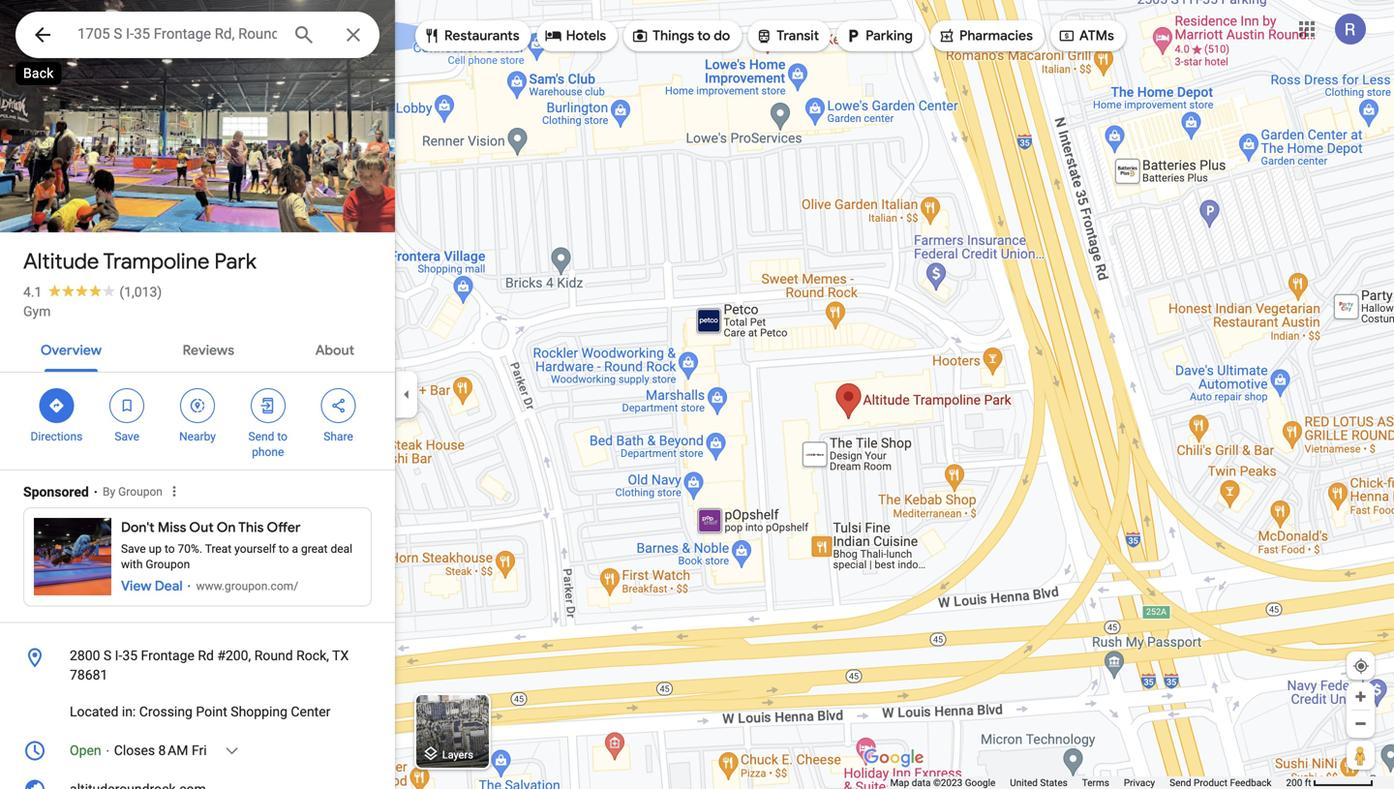 Task type: vqa. For each thing, say whether or not it's contained in the screenshot.


Task type: locate. For each thing, give the bounding box(es) containing it.

[[632, 25, 649, 46]]

groupon right by
[[118, 485, 163, 499]]

(1,013)
[[120, 284, 162, 300]]

0 vertical spatial save
[[115, 430, 139, 444]]

trampoline
[[103, 248, 210, 275]]

overview
[[41, 342, 102, 359]]

don't
[[121, 519, 155, 537]]

2800
[[70, 648, 100, 664]]

 hotels
[[545, 25, 606, 46]]

tx
[[332, 648, 349, 664]]

map data ©2023 google
[[890, 777, 996, 789]]

united states button
[[1010, 777, 1068, 789]]

2800 s i-35 frontage rd #200, round rock, tx 78681
[[70, 648, 349, 683]]

closes
[[114, 743, 155, 759]]

send inside send product feedback button
[[1170, 777, 1192, 789]]

great
[[301, 542, 328, 556]]

states
[[1041, 777, 1068, 789]]

send left product
[[1170, 777, 1192, 789]]

 things to do
[[632, 25, 731, 46]]

8 am
[[158, 743, 188, 759]]

with
[[121, 558, 143, 571]]

altitude trampoline park main content
[[0, 0, 404, 789]]

to left do
[[698, 27, 711, 45]]

deal
[[331, 542, 353, 556]]

share
[[324, 430, 353, 444]]

located in: crossing point shopping center button
[[0, 693, 395, 732]]

open ⋅ closes 8 am fri
[[70, 743, 207, 759]]

 atms
[[1058, 25, 1115, 46]]

crossing
[[139, 704, 193, 720]]

0 vertical spatial send
[[248, 430, 274, 444]]

about button
[[300, 325, 370, 372]]

don't miss out on this offer save up to 70%. treat yourself to a great deal with groupon
[[121, 519, 353, 571]]

footer containing map data ©2023 google
[[890, 777, 1287, 789]]

located
[[70, 704, 118, 720]]

out
[[189, 519, 214, 537]]

data
[[912, 777, 931, 789]]

s
[[104, 648, 112, 664]]

1 horizontal spatial send
[[1170, 777, 1192, 789]]

send up the phone
[[248, 430, 274, 444]]

617 photos
[[49, 192, 127, 210]]

 transit
[[756, 25, 819, 46]]

200 ft
[[1287, 777, 1312, 789]]

sponsored · by groupon element
[[23, 471, 395, 507]]

send product feedback
[[1170, 777, 1272, 789]]

on
[[217, 519, 236, 537]]

in:
[[122, 704, 136, 720]]


[[330, 395, 347, 416]]

©2023
[[934, 777, 963, 789]]

nearby
[[179, 430, 216, 444]]

park
[[214, 248, 256, 275]]

1 vertical spatial send
[[1170, 777, 1192, 789]]

1 vertical spatial save
[[121, 542, 146, 556]]

show open hours for the week image
[[223, 742, 241, 760]]

617
[[49, 192, 75, 210]]

200
[[1287, 777, 1303, 789]]

1 vertical spatial groupon
[[146, 558, 190, 571]]

hours image
[[23, 739, 46, 763]]

shopping
[[231, 704, 288, 720]]

point
[[196, 704, 227, 720]]

treat
[[205, 542, 232, 556]]

view deal
[[121, 578, 183, 595]]

layers
[[442, 749, 474, 761]]

groupon
[[118, 485, 163, 499], [146, 558, 190, 571]]

tab list
[[0, 325, 395, 372]]

feedback
[[1230, 777, 1272, 789]]

 button
[[15, 12, 70, 62]]

None field
[[77, 22, 277, 46]]

do
[[714, 27, 731, 45]]

footer
[[890, 777, 1287, 789]]

a
[[292, 542, 298, 556]]

 pharmacies
[[938, 25, 1033, 46]]

78681
[[70, 667, 108, 683]]

offer
[[267, 519, 301, 537]]

privacy
[[1124, 777, 1156, 789]]

parking
[[866, 27, 913, 45]]

save up with
[[121, 542, 146, 556]]

reviews
[[183, 342, 234, 359]]

save down the 
[[115, 430, 139, 444]]

groupon down up
[[146, 558, 190, 571]]

to up the phone
[[277, 430, 288, 444]]

google account: ruby anderson  
(rubyanndersson@gmail.com) image
[[1336, 14, 1367, 45]]

gym
[[23, 304, 51, 320]]

send inside send to phone
[[248, 430, 274, 444]]

4.1
[[23, 284, 42, 300]]


[[259, 395, 277, 416]]

united
[[1010, 777, 1038, 789]]

⋅
[[105, 743, 111, 759]]

tab list containing overview
[[0, 325, 395, 372]]

70%.
[[178, 542, 202, 556]]

0 horizontal spatial send
[[248, 430, 274, 444]]


[[845, 25, 862, 46]]



Task type: describe. For each thing, give the bounding box(es) containing it.
atms
[[1080, 27, 1115, 45]]

gym button
[[23, 302, 51, 322]]

by
[[103, 485, 115, 499]]


[[189, 395, 206, 416]]

0 vertical spatial groupon
[[118, 485, 163, 499]]

actions for altitude trampoline park region
[[0, 373, 395, 470]]

4.1 stars image
[[42, 284, 120, 297]]

product
[[1194, 777, 1228, 789]]

reviews button
[[167, 325, 250, 372]]

terms
[[1083, 777, 1110, 789]]


[[756, 25, 773, 46]]

show street view coverage image
[[1347, 741, 1375, 770]]

phone
[[252, 446, 284, 459]]

www.groupon.com/
[[196, 580, 298, 593]]


[[48, 395, 65, 416]]

view
[[121, 578, 152, 595]]

#200,
[[217, 648, 251, 664]]

up
[[149, 542, 162, 556]]

to left a
[[279, 542, 289, 556]]


[[1058, 25, 1076, 46]]

zoom in image
[[1354, 690, 1368, 704]]

2800 s i-35 frontage rd #200, round rock, tx 78681 button
[[0, 639, 395, 693]]

200 ft button
[[1287, 777, 1374, 789]]

directions
[[30, 430, 83, 444]]

this
[[238, 519, 264, 537]]

google
[[965, 777, 996, 789]]

zoom out image
[[1354, 717, 1368, 731]]

located in: crossing point shopping center
[[70, 704, 331, 720]]

send for send product feedback
[[1170, 777, 1192, 789]]

to right up
[[165, 542, 175, 556]]

information for altitude trampoline park region
[[0, 635, 395, 789]]


[[31, 21, 54, 49]]

google maps element
[[0, 0, 1395, 789]]

altitude trampoline park
[[23, 248, 256, 275]]

send for send to phone
[[248, 430, 274, 444]]

 parking
[[845, 25, 913, 46]]

rd
[[198, 648, 214, 664]]

photo of altitude trampoline park image
[[0, 0, 404, 232]]


[[938, 25, 956, 46]]

deal
[[155, 578, 183, 595]]

terms button
[[1083, 777, 1110, 789]]

 restaurants
[[423, 25, 520, 46]]

sponsored
[[23, 484, 89, 500]]

1,013 reviews element
[[120, 284, 162, 300]]

to inside  things to do
[[698, 27, 711, 45]]

overview button
[[25, 325, 117, 372]]

privacy button
[[1124, 777, 1156, 789]]

send to phone
[[248, 430, 288, 459]]

open
[[70, 743, 101, 759]]

collapse side panel image
[[396, 384, 417, 405]]

frontage
[[141, 648, 195, 664]]

617 photos button
[[15, 184, 135, 218]]

ft
[[1305, 777, 1312, 789]]

transit
[[777, 27, 819, 45]]

save inside "don't miss out on this offer save up to 70%. treat yourself to a great deal with groupon"
[[121, 542, 146, 556]]

show your location image
[[1353, 658, 1370, 675]]

footer inside google maps element
[[890, 777, 1287, 789]]

groupon inside "don't miss out on this offer save up to 70%. treat yourself to a great deal with groupon"
[[146, 558, 190, 571]]

fri
[[192, 743, 207, 759]]

miss
[[158, 519, 186, 537]]

tab list inside altitude trampoline park main content
[[0, 325, 395, 372]]

pharmacies
[[960, 27, 1033, 45]]


[[423, 25, 441, 46]]

to inside send to phone
[[277, 430, 288, 444]]


[[118, 395, 136, 416]]

restaurants
[[445, 27, 520, 45]]

rock,
[[296, 648, 329, 664]]

yourself
[[235, 542, 276, 556]]

none field inside 1705 s i-35 frontage rd, round rock, tx 78664 field
[[77, 22, 277, 46]]

i-
[[115, 648, 122, 664]]

1705 S I-35 Frontage Rd, Round Rock, TX 78664 field
[[15, 12, 380, 58]]

altitude
[[23, 248, 99, 275]]

photos
[[79, 192, 127, 210]]

things
[[653, 27, 694, 45]]

35
[[122, 648, 138, 664]]

united states
[[1010, 777, 1068, 789]]

 search field
[[15, 12, 380, 62]]

map
[[890, 777, 910, 789]]

save inside actions for altitude trampoline park region
[[115, 430, 139, 444]]

center
[[291, 704, 331, 720]]



